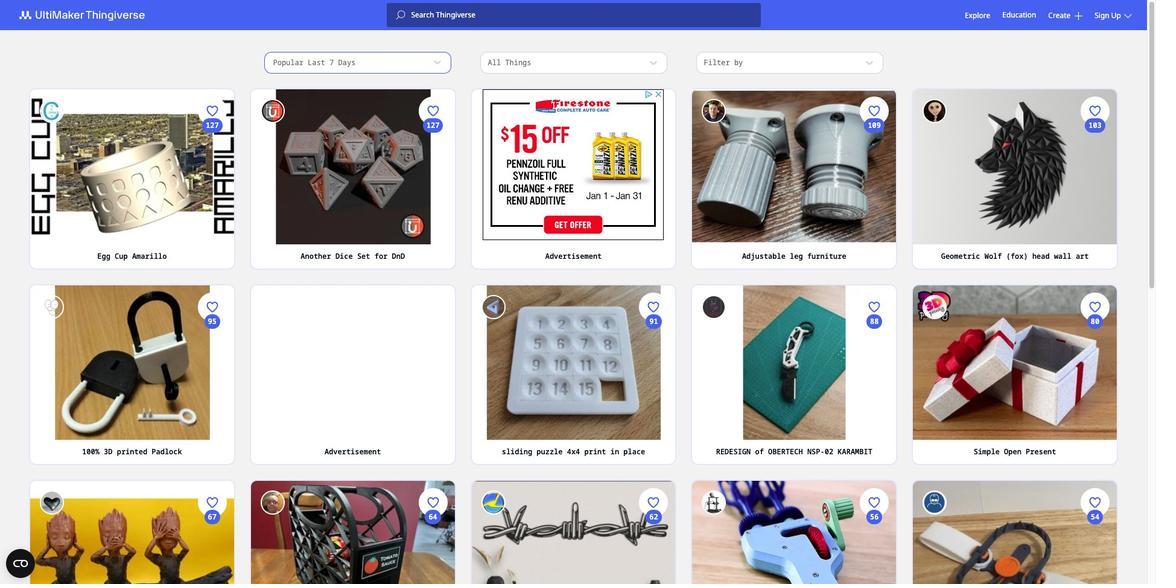 Task type: describe. For each thing, give the bounding box(es) containing it.
avatar image for 38
[[481, 295, 506, 319]]

0 vertical spatial 62
[[429, 172, 438, 182]]

of
[[755, 447, 764, 457]]

0 for geometric wolf (fox) head wall art
[[1093, 224, 1098, 235]]

(fox)
[[1007, 251, 1028, 261]]

present
[[1026, 447, 1057, 457]]

thumbnail representing geometric wolf (fox) head wall art image
[[913, 89, 1117, 244]]

thumbnail representing rebel image
[[472, 481, 676, 584]]

geometric
[[942, 251, 981, 261]]

search control image
[[396, 10, 405, 20]]

avatar image for 122
[[40, 99, 64, 123]]

create
[[1049, 10, 1071, 20]]

thumbnail representing sliding puzzle 4x4 print in place image
[[472, 285, 676, 440]]

avatar image for 77
[[702, 99, 726, 123]]

education
[[1003, 10, 1037, 20]]

avatar image for 25
[[481, 491, 506, 515]]

open
[[1005, 447, 1022, 457]]

nsp-
[[808, 447, 825, 457]]

thumbnail representing redesign of obertech nsp-02 karambit image
[[693, 285, 897, 440]]

1 horizontal spatial 62
[[650, 512, 658, 522]]

38
[[650, 368, 658, 378]]

wolf
[[985, 251, 1002, 261]]

printed
[[117, 447, 147, 457]]

avatar image for 36
[[923, 295, 947, 319]]

plusicon image
[[1075, 12, 1083, 20]]

redesign of obertech nsp-02 karambit link
[[693, 440, 897, 464]]

up
[[1112, 10, 1122, 20]]

4
[[210, 420, 215, 430]]

64
[[429, 512, 438, 522]]

thumbnail representing egg cup amarillo image
[[30, 89, 234, 244]]

sign
[[1095, 10, 1110, 20]]

avatar image for 42
[[923, 99, 947, 123]]

67
[[208, 512, 217, 522]]

0 horizontal spatial advertisement
[[325, 447, 381, 457]]

24
[[1091, 564, 1100, 574]]

for
[[375, 251, 388, 261]]

avatar image for 62
[[261, 99, 285, 123]]

all things button
[[480, 52, 667, 74]]

sign up
[[1095, 10, 1122, 20]]

77
[[870, 172, 879, 182]]

art
[[1076, 251, 1089, 261]]

127 for 122
[[206, 120, 219, 130]]

geometric wolf (fox) head wall art
[[942, 251, 1089, 261]]

91
[[650, 316, 658, 326]]

32
[[429, 564, 438, 574]]

explore button
[[965, 10, 991, 20]]

02
[[825, 447, 834, 457]]

filter by button
[[696, 52, 883, 74]]

100% 3d printed padlock
[[82, 447, 182, 457]]

100% 3d printed padlock link
[[30, 440, 234, 464]]

0 for another dice set for dnd
[[431, 224, 435, 235]]

54
[[1091, 512, 1100, 522]]

avatar image for 32
[[261, 491, 285, 515]]

egg cup amarillo
[[97, 251, 167, 261]]

furniture
[[808, 251, 847, 261]]

thumbnail representing simple open present image
[[913, 285, 1117, 440]]

thumbnail representing another dice set for dnd image
[[251, 89, 455, 244]]

things
[[505, 57, 532, 68]]

simple open present link
[[913, 440, 1117, 464]]

thumbnail representing w kitchen blender image
[[693, 481, 897, 584]]

popular
[[273, 57, 304, 68]]

dice
[[336, 251, 353, 261]]

egg cup amarillo link
[[30, 244, 234, 268]]

sign up button
[[1095, 10, 1135, 20]]

simple open present
[[974, 447, 1057, 457]]

42
[[1091, 172, 1100, 182]]

place
[[624, 447, 645, 457]]



Task type: vqa. For each thing, say whether or not it's contained in the screenshot.
sliding
yes



Task type: locate. For each thing, give the bounding box(es) containing it.
open widget image
[[6, 549, 35, 578]]

25
[[650, 564, 658, 574]]

1 vertical spatial 62
[[650, 512, 658, 522]]

1 for adjustable leg furniture
[[873, 224, 877, 235]]

3d
[[104, 447, 113, 457]]

0
[[210, 224, 215, 235], [431, 224, 435, 235], [1093, 224, 1098, 235], [1093, 420, 1098, 430]]

another
[[301, 251, 331, 261]]

47
[[208, 368, 217, 378]]

127 for 62
[[427, 120, 440, 130]]

filter by
[[704, 57, 743, 68]]

another dice set for dnd link
[[251, 244, 455, 268]]

0 for egg cup amarillo
[[210, 224, 215, 235]]

1 down 38
[[652, 420, 656, 430]]

29
[[208, 564, 217, 574]]

geometric wolf (fox) head wall art link
[[913, 244, 1117, 268]]

padlock
[[152, 447, 182, 457]]

103
[[1089, 120, 1102, 130]]

advertisement
[[546, 251, 602, 261], [325, 447, 381, 457]]

thumbnail representing 100% 3d printed padlock image
[[30, 285, 234, 440]]

education link
[[1003, 8, 1037, 22]]

simple
[[974, 447, 1000, 457]]

leg
[[790, 251, 803, 261]]

avatar image
[[40, 99, 64, 123], [261, 99, 285, 123], [702, 99, 726, 123], [923, 99, 947, 123], [40, 295, 64, 319], [481, 295, 506, 319], [702, 295, 726, 319], [923, 295, 947, 319], [40, 491, 64, 515], [261, 491, 285, 515], [481, 491, 506, 515], [702, 491, 726, 515], [923, 491, 947, 515]]

1 horizontal spatial advertisement
[[546, 251, 602, 261]]

avatar image for 29
[[40, 491, 64, 515]]

obertech
[[769, 447, 803, 457]]

26
[[870, 564, 879, 574]]

127
[[206, 120, 219, 130], [427, 120, 440, 130]]

all things
[[488, 57, 532, 68]]

sliding puzzle 4x4 print in place
[[502, 447, 645, 457]]

1 down 77
[[873, 224, 877, 235]]

95
[[208, 316, 217, 326]]

days
[[338, 57, 356, 68]]

thumbnail representing vegetable can dispenser w/ labels image
[[251, 481, 455, 584]]

wall
[[1055, 251, 1072, 261]]

thumbnail representing bear trap - improved version image
[[913, 481, 1117, 584]]

0 horizontal spatial 1
[[652, 420, 656, 430]]

1 horizontal spatial 1
[[873, 224, 877, 235]]

sliding puzzle 4x4 print in place link
[[472, 440, 676, 464]]

80
[[1091, 316, 1100, 326]]

88
[[870, 316, 879, 326]]

0 horizontal spatial 62
[[429, 172, 438, 182]]

avatar image for 47
[[40, 295, 64, 319]]

thumbnail representing three baby groot on a tree branch image
[[30, 481, 234, 584]]

filter
[[704, 57, 730, 68]]

all
[[488, 57, 501, 68]]

by
[[735, 57, 743, 68]]

create button
[[1049, 10, 1083, 20]]

adjustable leg furniture link
[[693, 244, 897, 268]]

1 horizontal spatial 127
[[427, 120, 440, 130]]

avatar image for 24
[[923, 491, 947, 515]]

122
[[206, 172, 219, 182]]

100%
[[82, 447, 100, 457]]

56
[[870, 512, 879, 522]]

Search Thingiverse text field
[[405, 10, 761, 20]]

advertisement element
[[483, 89, 664, 240]]

cup
[[115, 251, 128, 261]]

0 vertical spatial advertisement
[[546, 251, 602, 261]]

adjustable leg furniture
[[742, 251, 847, 261]]

4x4
[[567, 447, 580, 457]]

109
[[868, 120, 881, 130]]

thumbnail representing adjustable leg furniture image
[[693, 89, 897, 244]]

0 for simple open present
[[1093, 420, 1098, 430]]

last
[[308, 57, 325, 68]]

set
[[357, 251, 370, 261]]

print
[[585, 447, 606, 457]]

redesign of obertech nsp-02 karambit
[[716, 447, 873, 457]]

2 127 from the left
[[427, 120, 440, 130]]

head
[[1033, 251, 1050, 261]]

puzzle
[[537, 447, 563, 457]]

36
[[1091, 368, 1100, 378]]

egg
[[97, 251, 110, 261]]

makerbot logo image
[[12, 8, 159, 22]]

redesign
[[716, 447, 751, 457]]

1 for sliding puzzle 4x4 print in place
[[652, 420, 656, 430]]

dnd
[[392, 251, 405, 261]]

in
[[611, 447, 619, 457]]

sliding
[[502, 447, 532, 457]]

1 127 from the left
[[206, 120, 219, 130]]

62
[[429, 172, 438, 182], [650, 512, 658, 522]]

adjustable
[[742, 251, 786, 261]]

avatar image for 26
[[702, 491, 726, 515]]

popular last 7 days
[[273, 57, 356, 68]]

1 vertical spatial advertisement
[[325, 447, 381, 457]]

0 vertical spatial 1
[[873, 224, 877, 235]]

another dice set for dnd
[[301, 251, 405, 261]]

karambit
[[838, 447, 873, 457]]

1 vertical spatial 1
[[652, 420, 656, 430]]

0 horizontal spatial 127
[[206, 120, 219, 130]]

1
[[873, 224, 877, 235], [652, 420, 656, 430]]

amarillo
[[132, 251, 167, 261]]

7
[[330, 57, 334, 68]]

explore
[[965, 10, 991, 20]]



